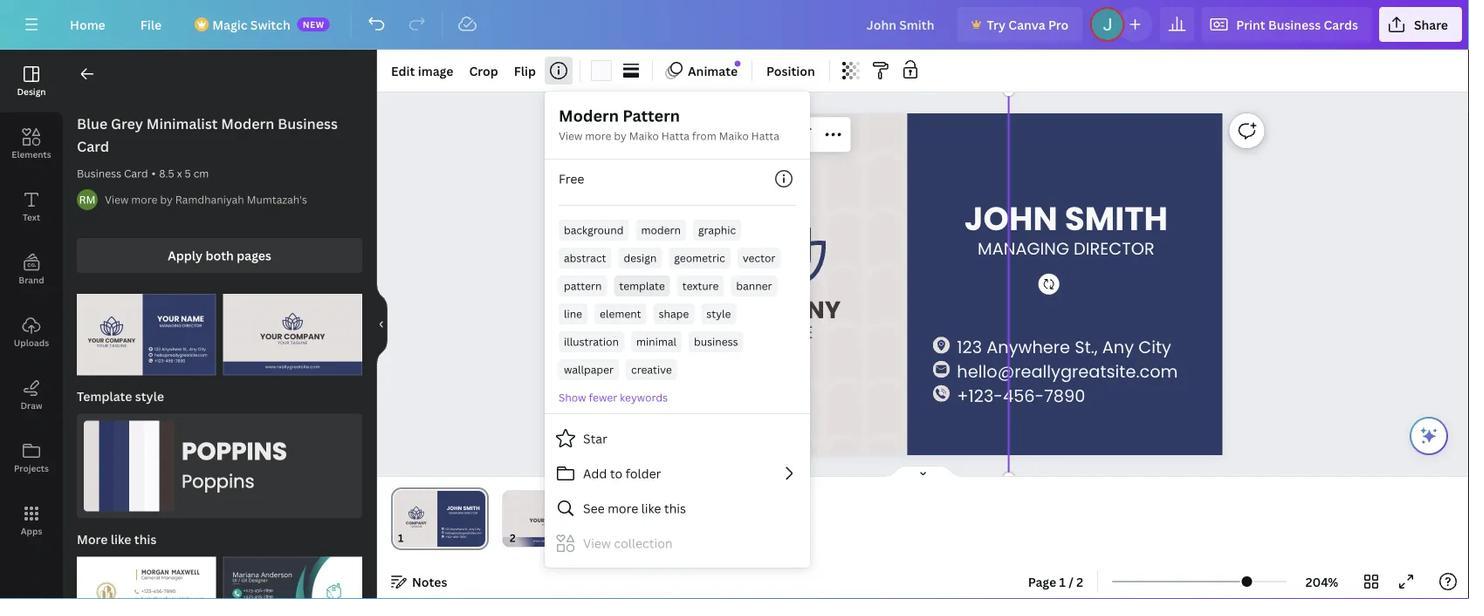Task type: describe. For each thing, give the bounding box(es) containing it.
new image
[[735, 61, 741, 67]]

business card
[[77, 166, 148, 181]]

1 vertical spatial this
[[134, 532, 157, 549]]

edit
[[391, 62, 415, 79]]

more inside modern pattern view more by maiko hatta from maiko hatta
[[585, 129, 612, 143]]

pro
[[1049, 16, 1069, 33]]

creative button
[[626, 360, 677, 381]]

star button
[[545, 422, 810, 457]]

vector button
[[738, 248, 781, 269]]

simple corporate business card group
[[77, 547, 216, 600]]

graphic
[[699, 223, 736, 238]]

apply both pages
[[168, 248, 271, 264]]

204%
[[1306, 574, 1339, 591]]

business
[[694, 335, 738, 349]]

1 vertical spatial like
[[111, 532, 131, 549]]

5
[[185, 166, 191, 181]]

cm
[[193, 166, 209, 181]]

modern pattern view more by maiko hatta from maiko hatta
[[559, 105, 780, 143]]

view for view more by ramdhaniyah mumtazah's
[[105, 193, 129, 207]]

to
[[610, 466, 623, 482]]

edit image button
[[384, 57, 461, 85]]

flip button
[[507, 57, 543, 85]]

city
[[1139, 336, 1172, 359]]

blue
[[77, 114, 108, 133]]

design button
[[619, 248, 662, 269]]

pattern
[[564, 279, 602, 293]]

projects button
[[0, 427, 63, 490]]

try
[[987, 16, 1006, 33]]

view for view collection
[[583, 536, 611, 552]]

position button
[[760, 57, 822, 85]]

modern
[[641, 223, 681, 238]]

template
[[77, 389, 132, 405]]

print business cards
[[1237, 16, 1359, 33]]

abstract
[[564, 251, 606, 265]]

more like this
[[77, 532, 157, 549]]

texture
[[683, 279, 719, 293]]

folder
[[626, 466, 661, 482]]

text button
[[0, 176, 63, 238]]

123 anywhere st., any city hello@reallygreatsite.com +123-456-7890
[[957, 336, 1179, 408]]

from
[[692, 129, 717, 143]]

poppins inside poppins poppins
[[182, 470, 255, 495]]

204% button
[[1294, 569, 1351, 596]]

modern inside blue grey minimalist modern business card
[[221, 114, 274, 133]]

st.,
[[1075, 336, 1098, 359]]

tagline inside the company tagline
[[743, 321, 814, 344]]

tagline inside your company your tagline
[[551, 524, 562, 527]]

canva assistant image
[[1419, 426, 1440, 447]]

cards
[[1324, 16, 1359, 33]]

pattern button
[[559, 276, 607, 297]]

uploads button
[[0, 301, 63, 364]]

background
[[564, 223, 624, 238]]

business inside print business cards dropdown button
[[1269, 16, 1321, 33]]

blue grey minimalist modern business card
[[77, 114, 338, 156]]

page 1 / 2 button
[[1021, 569, 1091, 596]]

1 hatta from the left
[[662, 129, 690, 143]]

view more by maiko hatta from maiko hatta button
[[559, 127, 780, 145]]

1
[[1060, 574, 1066, 591]]

modern button
[[636, 220, 686, 241]]

0 horizontal spatial style
[[135, 389, 164, 405]]

ramdhaniyah mumtazah's element
[[77, 190, 98, 210]]

line button
[[559, 304, 588, 325]]

page 1 / 2
[[1028, 574, 1084, 591]]

2
[[1077, 574, 1084, 591]]

try canva pro button
[[958, 7, 1083, 42]]

geometric
[[674, 251, 726, 265]]

edit image
[[391, 62, 454, 79]]

home
[[70, 16, 105, 33]]

fewer
[[589, 391, 618, 405]]

view inside modern pattern view more by maiko hatta from maiko hatta
[[559, 129, 583, 143]]

business inside blue grey minimalist modern business card
[[278, 114, 338, 133]]

Design title text field
[[853, 7, 951, 42]]

shape button
[[654, 304, 695, 325]]

both
[[206, 248, 234, 264]]

draw
[[20, 400, 42, 412]]

view more by ramdhaniyah mumtazah's
[[105, 193, 307, 207]]

background button
[[559, 220, 629, 241]]

shape
[[659, 307, 689, 321]]

style inside button
[[707, 307, 731, 321]]

page 1 image
[[391, 492, 489, 548]]

/
[[1069, 574, 1074, 591]]

illustration button
[[559, 332, 624, 353]]

business button
[[689, 332, 744, 353]]

brand button
[[0, 238, 63, 301]]

design
[[17, 86, 46, 97]]

2 maiko from the left
[[719, 129, 749, 143]]

abstract button
[[559, 248, 612, 269]]

star
[[583, 431, 608, 447]]

x
[[177, 166, 182, 181]]

brand
[[19, 274, 44, 286]]

8.5 x 5 cm
[[159, 166, 209, 181]]

free button
[[559, 171, 585, 187]]

add
[[583, 466, 607, 482]]

this inside 'button'
[[664, 501, 686, 517]]

notes button
[[384, 569, 455, 596]]

design
[[624, 251, 657, 265]]



Task type: vqa. For each thing, say whether or not it's contained in the screenshot.
UPLOADS
yes



Task type: locate. For each thing, give the bounding box(es) containing it.
your
[[530, 517, 545, 525], [542, 524, 550, 527]]

0 horizontal spatial by
[[160, 193, 173, 207]]

card
[[77, 137, 109, 156], [124, 166, 148, 181]]

1 vertical spatial view
[[105, 193, 129, 207]]

2 blue grey minimalist modern business card element from the left
[[223, 294, 362, 376]]

1 horizontal spatial this
[[664, 501, 686, 517]]

1 vertical spatial tagline
[[551, 524, 562, 527]]

0 vertical spatial this
[[664, 501, 686, 517]]

text
[[23, 211, 40, 223]]

+123-
[[957, 385, 1003, 408]]

show fewer keywords
[[559, 391, 668, 405]]

0 vertical spatial by
[[614, 129, 627, 143]]

#fafaff image
[[591, 60, 612, 81], [591, 60, 612, 81]]

image
[[418, 62, 454, 79]]

wallpaper button
[[559, 360, 619, 381]]

1 vertical spatial style
[[135, 389, 164, 405]]

projects
[[14, 463, 49, 475]]

design button
[[0, 50, 63, 113]]

mumtazah's
[[247, 193, 307, 207]]

1 horizontal spatial blue grey minimalist modern business card element
[[223, 294, 362, 376]]

like right more
[[111, 532, 131, 549]]

0 horizontal spatial card
[[77, 137, 109, 156]]

template button
[[614, 276, 670, 297]]

hide image
[[376, 283, 388, 367]]

by inside modern pattern view more by maiko hatta from maiko hatta
[[614, 129, 627, 143]]

minimalist
[[147, 114, 218, 133]]

1 horizontal spatial hatta
[[752, 129, 780, 143]]

banner
[[737, 279, 772, 293]]

1 horizontal spatial tagline
[[743, 321, 814, 344]]

page
[[1028, 574, 1057, 591]]

crop
[[469, 62, 498, 79]]

hide pages image
[[882, 465, 965, 479]]

0 horizontal spatial blue grey minimalist modern business card element
[[77, 294, 216, 376]]

0 horizontal spatial this
[[134, 532, 157, 549]]

line
[[564, 307, 583, 321]]

home link
[[56, 7, 119, 42]]

poppins poppins
[[182, 435, 287, 495]]

by
[[614, 129, 627, 143], [160, 193, 173, 207]]

notes
[[412, 574, 448, 591]]

1 horizontal spatial modern
[[559, 105, 619, 127]]

print business cards button
[[1202, 7, 1373, 42]]

uploads
[[14, 337, 49, 349]]

1 horizontal spatial company
[[715, 293, 841, 327]]

crop button
[[462, 57, 505, 85]]

vector
[[743, 251, 776, 265]]

maiko down pattern
[[629, 129, 659, 143]]

card inside blue grey minimalist modern business card
[[77, 137, 109, 156]]

hatta left from on the left top
[[662, 129, 690, 143]]

john smith managing director
[[965, 197, 1168, 260]]

1 maiko from the left
[[629, 129, 659, 143]]

2 horizontal spatial view
[[583, 536, 611, 552]]

blue grey minimalist modern business card image
[[77, 294, 216, 376], [223, 294, 362, 376]]

geometric button
[[669, 248, 731, 269]]

modern inside modern pattern view more by maiko hatta from maiko hatta
[[559, 105, 619, 127]]

style right template
[[135, 389, 164, 405]]

hatta right from on the left top
[[752, 129, 780, 143]]

1 vertical spatial business
[[278, 114, 338, 133]]

2 vertical spatial business
[[77, 166, 121, 181]]

maiko right from on the left top
[[719, 129, 749, 143]]

hello@reallygreatsite.com
[[957, 361, 1179, 384]]

0 vertical spatial like
[[642, 501, 661, 517]]

apps button
[[0, 490, 63, 553]]

1 horizontal spatial like
[[642, 501, 661, 517]]

2 blue grey minimalist modern business card image from the left
[[223, 294, 362, 376]]

style up business
[[707, 307, 731, 321]]

this right more
[[134, 532, 157, 549]]

company tagline
[[715, 293, 841, 344]]

blue and white elegant business card group
[[223, 547, 362, 600]]

apply
[[168, 248, 203, 264]]

show
[[559, 391, 586, 405]]

animate
[[688, 62, 738, 79]]

2 hatta from the left
[[752, 129, 780, 143]]

1 horizontal spatial card
[[124, 166, 148, 181]]

company down vector button
[[715, 293, 841, 327]]

director
[[1074, 237, 1155, 260]]

main menu bar
[[0, 0, 1470, 50]]

tagline down banner button
[[743, 321, 814, 344]]

0 horizontal spatial tagline
[[551, 524, 562, 527]]

by down pattern
[[614, 129, 627, 143]]

like down folder
[[642, 501, 661, 517]]

print
[[1237, 16, 1266, 33]]

0 vertical spatial style
[[707, 307, 731, 321]]

position
[[767, 62, 815, 79]]

grey
[[111, 114, 143, 133]]

8.5
[[159, 166, 174, 181]]

0 vertical spatial tagline
[[743, 321, 814, 344]]

modern right minimalist
[[221, 114, 274, 133]]

anywhere
[[987, 336, 1071, 359]]

switch
[[250, 16, 291, 33]]

try canva pro
[[987, 16, 1069, 33]]

apps
[[21, 526, 42, 538]]

poppins
[[182, 435, 287, 470], [182, 470, 255, 495]]

minimal
[[637, 335, 677, 349]]

like
[[642, 501, 661, 517], [111, 532, 131, 549]]

card left 8.5
[[124, 166, 148, 181]]

0 vertical spatial company
[[715, 293, 841, 327]]

company inside your company your tagline
[[546, 517, 574, 525]]

0 horizontal spatial modern
[[221, 114, 274, 133]]

template style
[[77, 389, 164, 405]]

1 vertical spatial card
[[124, 166, 148, 181]]

2 vertical spatial view
[[583, 536, 611, 552]]

ramdhaniyah mumtazah's image
[[77, 190, 98, 210]]

business up the ramdhaniyah mumtazah's image
[[77, 166, 121, 181]]

magic
[[212, 16, 248, 33]]

7890
[[1045, 385, 1086, 408]]

456-
[[1003, 385, 1045, 408]]

0 horizontal spatial blue grey minimalist modern business card image
[[77, 294, 216, 376]]

share button
[[1380, 7, 1463, 42]]

business up mumtazah's
[[278, 114, 338, 133]]

view down business card
[[105, 193, 129, 207]]

more inside 'button'
[[608, 501, 639, 517]]

apply both pages button
[[77, 238, 362, 273]]

like inside see more like this 'button'
[[642, 501, 661, 517]]

draw button
[[0, 364, 63, 427]]

1 horizontal spatial by
[[614, 129, 627, 143]]

2 vertical spatial more
[[608, 501, 639, 517]]

0 horizontal spatial like
[[111, 532, 131, 549]]

1 horizontal spatial business
[[278, 114, 338, 133]]

0 horizontal spatial view
[[105, 193, 129, 207]]

by inside button
[[160, 193, 173, 207]]

more inside button
[[131, 193, 158, 207]]

blue grey minimalist modern business card element
[[77, 294, 216, 376], [223, 294, 362, 376]]

1 vertical spatial more
[[131, 193, 158, 207]]

view up the "free" 'button'
[[559, 129, 583, 143]]

0 horizontal spatial business
[[77, 166, 121, 181]]

managing
[[978, 237, 1070, 260]]

1 vertical spatial company
[[546, 517, 574, 525]]

illustration
[[564, 335, 619, 349]]

company up the www.reallygreatsite.com
[[546, 517, 574, 525]]

your company your tagline
[[530, 517, 574, 527]]

0 vertical spatial view
[[559, 129, 583, 143]]

by down 8.5
[[160, 193, 173, 207]]

collection
[[614, 536, 673, 552]]

0 horizontal spatial hatta
[[662, 129, 690, 143]]

1 blue grey minimalist modern business card image from the left
[[77, 294, 216, 376]]

view more by ramdhaniyah mumtazah's button
[[105, 191, 307, 209]]

card down blue
[[77, 137, 109, 156]]

more for view more by ramdhaniyah mumtazah's
[[131, 193, 158, 207]]

Page title text field
[[411, 530, 418, 548]]

business right print
[[1269, 16, 1321, 33]]

canva
[[1009, 16, 1046, 33]]

0 vertical spatial business
[[1269, 16, 1321, 33]]

1 vertical spatial by
[[160, 193, 173, 207]]

1 horizontal spatial maiko
[[719, 129, 749, 143]]

123
[[957, 336, 983, 359]]

1 poppins from the top
[[182, 435, 287, 470]]

0 horizontal spatial company
[[546, 517, 574, 525]]

0 vertical spatial more
[[585, 129, 612, 143]]

1 horizontal spatial style
[[707, 307, 731, 321]]

side panel tab list
[[0, 50, 63, 553]]

1 horizontal spatial blue grey minimalist modern business card image
[[223, 294, 362, 376]]

view down see
[[583, 536, 611, 552]]

0 vertical spatial card
[[77, 137, 109, 156]]

magic switch
[[212, 16, 291, 33]]

share
[[1415, 16, 1449, 33]]

add to folder button
[[545, 457, 810, 492]]

graphic button
[[693, 220, 742, 241]]

smith
[[1065, 197, 1168, 243]]

tagline up the www.reallygreatsite.com
[[551, 524, 562, 527]]

2 poppins from the top
[[182, 470, 255, 495]]

2 horizontal spatial business
[[1269, 16, 1321, 33]]

wallpaper
[[564, 363, 614, 377]]

see more like this button
[[545, 492, 810, 527]]

elements button
[[0, 113, 63, 176]]

keywords
[[620, 391, 668, 405]]

1 blue grey minimalist modern business card element from the left
[[77, 294, 216, 376]]

0 horizontal spatial maiko
[[629, 129, 659, 143]]

1 horizontal spatial view
[[559, 129, 583, 143]]

template
[[620, 279, 665, 293]]

pattern
[[623, 105, 680, 127]]

more for see more like this
[[608, 501, 639, 517]]

this down add to folder "button"
[[664, 501, 686, 517]]

modern left pattern
[[559, 105, 619, 127]]

more
[[77, 532, 108, 549]]



